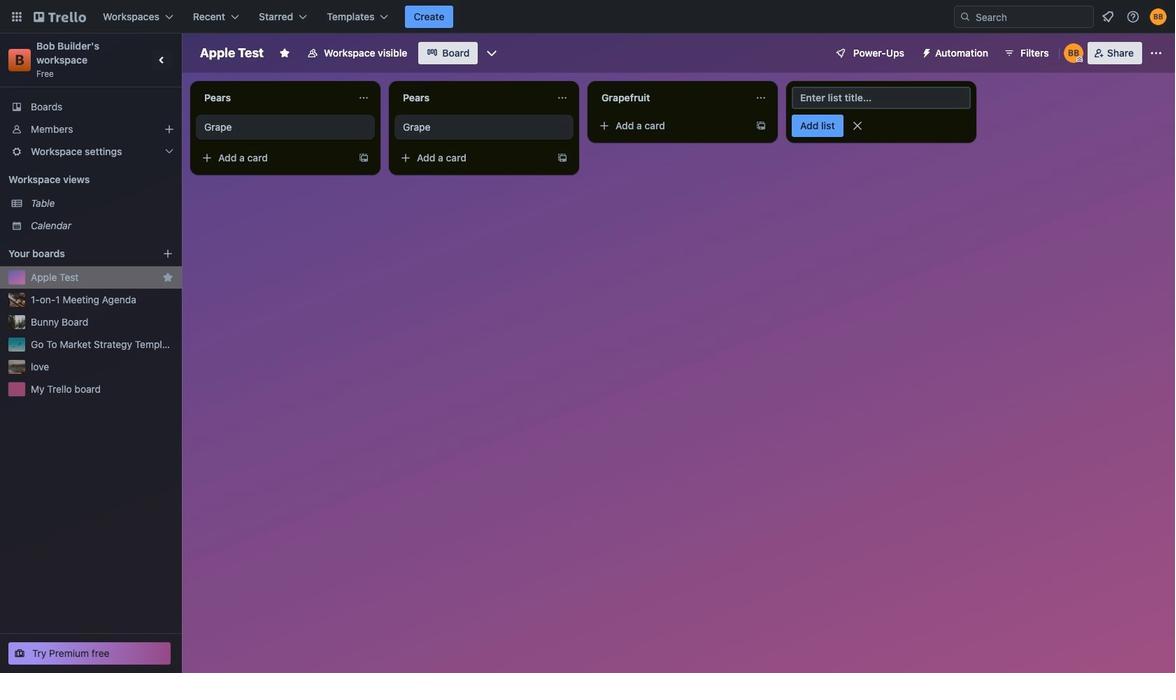 Task type: vqa. For each thing, say whether or not it's contained in the screenshot.
Show Menu icon
yes



Task type: describe. For each thing, give the bounding box(es) containing it.
1 horizontal spatial bob builder (bobbuilder40) image
[[1150, 8, 1167, 25]]

switch to… image
[[10, 10, 24, 24]]

customize views image
[[485, 46, 499, 60]]

your boards with 6 items element
[[8, 246, 141, 262]]

show menu image
[[1150, 46, 1164, 60]]

open information menu image
[[1126, 10, 1140, 24]]

add board image
[[162, 248, 174, 260]]

0 notifications image
[[1100, 8, 1117, 25]]

1 horizontal spatial create from template… image
[[756, 120, 767, 132]]

this member is an admin of this board. image
[[1077, 57, 1083, 63]]

cancel list editing image
[[851, 119, 865, 133]]



Task type: locate. For each thing, give the bounding box(es) containing it.
primary element
[[0, 0, 1175, 34]]

create from template… image
[[756, 120, 767, 132], [557, 153, 568, 164]]

bob builder (bobbuilder40) image right open information menu image
[[1150, 8, 1167, 25]]

Search field
[[971, 6, 1094, 27]]

0 vertical spatial bob builder (bobbuilder40) image
[[1150, 8, 1167, 25]]

0 vertical spatial create from template… image
[[756, 120, 767, 132]]

sm image
[[916, 42, 935, 62]]

star or unstar board image
[[279, 48, 290, 59]]

0 horizontal spatial bob builder (bobbuilder40) image
[[1064, 43, 1084, 63]]

1 vertical spatial bob builder (bobbuilder40) image
[[1064, 43, 1084, 63]]

starred icon image
[[162, 272, 174, 283]]

bob builder (bobbuilder40) image
[[1150, 8, 1167, 25], [1064, 43, 1084, 63]]

workspace navigation collapse icon image
[[153, 50, 172, 70]]

back to home image
[[34, 6, 86, 28]]

Enter list title… text field
[[792, 87, 971, 109]]

Board name text field
[[193, 42, 271, 64]]

search image
[[960, 11, 971, 22]]

None text field
[[196, 87, 353, 109], [593, 87, 750, 109], [196, 87, 353, 109], [593, 87, 750, 109]]

bob builder (bobbuilder40) image down search 'field'
[[1064, 43, 1084, 63]]

0 horizontal spatial create from template… image
[[557, 153, 568, 164]]

1 vertical spatial create from template… image
[[557, 153, 568, 164]]

None text field
[[395, 87, 551, 109]]

create from template… image
[[358, 153, 369, 164]]



